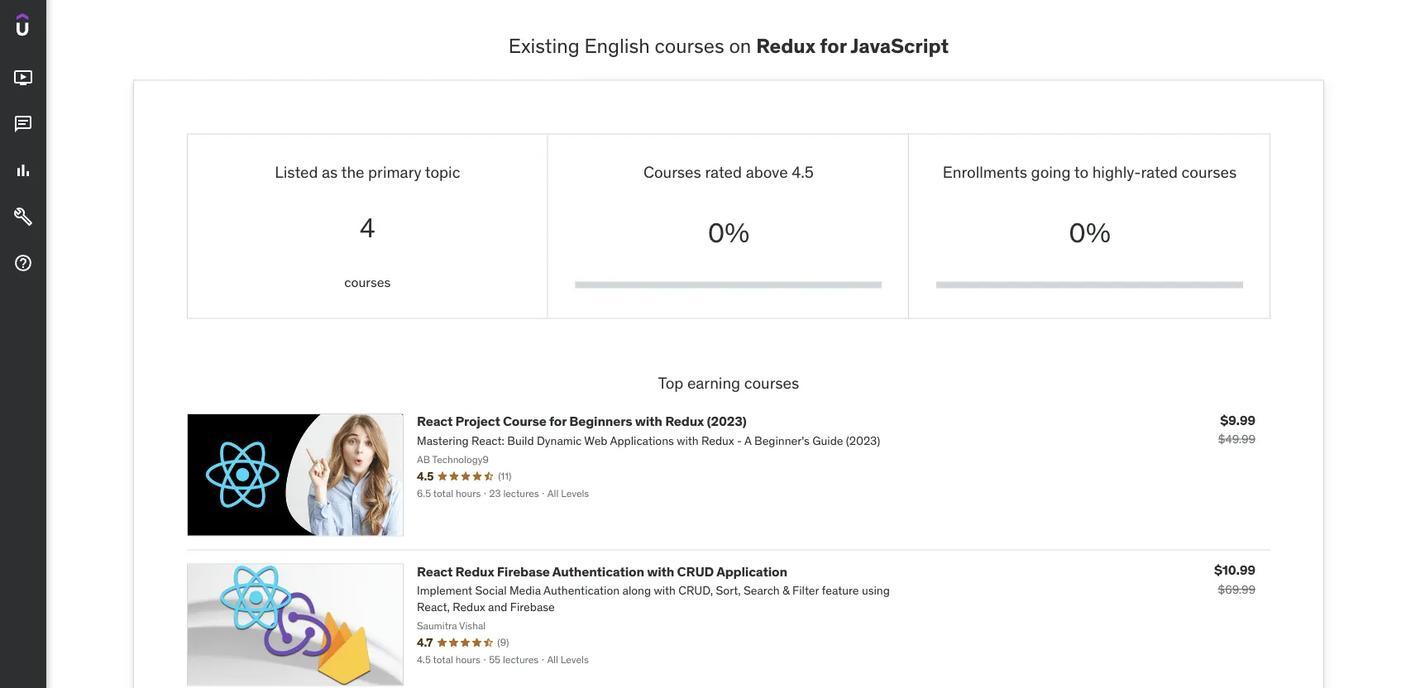 Task type: describe. For each thing, give the bounding box(es) containing it.
existing
[[509, 34, 580, 58]]

as
[[322, 162, 338, 182]]

0 vertical spatial firebase
[[497, 563, 550, 580]]

redux left -
[[702, 433, 734, 448]]

with right along
[[654, 583, 676, 598]]

english
[[584, 34, 650, 58]]

react for react redux firebase authentication with crud application
[[417, 563, 453, 580]]

project
[[455, 413, 500, 430]]

0% for to
[[1069, 217, 1111, 250]]

a
[[745, 433, 752, 448]]

topic
[[425, 162, 460, 182]]

to
[[1074, 162, 1089, 182]]

listed as the primary topic
[[275, 162, 460, 182]]

-
[[737, 433, 742, 448]]

23 lectures
[[489, 487, 539, 500]]

$9.99
[[1221, 412, 1256, 429]]

enrollments
[[943, 162, 1028, 182]]

react for react project course for beginners with redux (2023)
[[417, 413, 453, 430]]

web
[[584, 433, 608, 448]]

(9)
[[498, 636, 509, 649]]

hours for redux
[[456, 653, 481, 666]]

going
[[1031, 162, 1071, 182]]

levels for for
[[561, 487, 589, 500]]

for inside react project course for beginners with redux (2023) mastering react: build dynamic web applications with redux - a beginner's guide (2023) ab technology9
[[549, 413, 567, 430]]

primary
[[368, 162, 422, 182]]

implement
[[417, 583, 472, 598]]

social
[[475, 583, 507, 598]]

highly-
[[1093, 162, 1141, 182]]

1 vertical spatial firebase
[[510, 600, 555, 614]]

the
[[341, 162, 364, 182]]

lectures for firebase
[[503, 653, 539, 666]]

4.5 total hours
[[417, 653, 481, 666]]

$49.99
[[1218, 432, 1256, 447]]

0% for above
[[708, 217, 750, 250]]

3 medium image from the top
[[13, 207, 33, 227]]

crud
[[677, 563, 714, 580]]

$69.99
[[1218, 582, 1256, 597]]

top
[[658, 373, 684, 393]]

lectures for course
[[503, 487, 539, 500]]

all for for
[[548, 487, 559, 500]]

&
[[783, 583, 790, 598]]

top earning courses
[[658, 373, 799, 393]]

0 vertical spatial authentication
[[552, 563, 644, 580]]

23
[[489, 487, 501, 500]]

react project course for beginners with redux (2023) link
[[417, 413, 747, 430]]

9 reviews element
[[498, 636, 509, 650]]

2 medium image from the top
[[13, 114, 33, 134]]

react redux firebase authentication with crud application link
[[417, 563, 787, 580]]

(11)
[[498, 470, 512, 483]]

with up applications
[[635, 413, 662, 430]]

with up along
[[647, 563, 674, 580]]

build
[[507, 433, 534, 448]]

all levels for for
[[548, 487, 589, 500]]

guide
[[813, 433, 843, 448]]

$10.99 $69.99
[[1214, 562, 1256, 597]]

0 vertical spatial 4.5
[[792, 162, 814, 182]]

above
[[746, 162, 788, 182]]

$10.99
[[1214, 562, 1256, 579]]

1 medium image from the top
[[13, 68, 33, 88]]

on
[[729, 34, 751, 58]]

javascript
[[851, 34, 949, 58]]



Task type: vqa. For each thing, say whether or not it's contained in the screenshot.
Warren the 10min
no



Task type: locate. For each thing, give the bounding box(es) containing it.
react up mastering
[[417, 413, 453, 430]]

authentication down react redux firebase authentication with crud application link
[[544, 583, 620, 598]]

11 reviews element
[[498, 470, 512, 484]]

levels
[[561, 487, 589, 500], [561, 653, 589, 666]]

redux up social
[[455, 563, 494, 580]]

using
[[862, 583, 890, 598]]

2 all levels from the top
[[547, 653, 589, 666]]

feature
[[822, 583, 859, 598]]

all levels down dynamic
[[548, 487, 589, 500]]

react inside react project course for beginners with redux (2023) mastering react: build dynamic web applications with redux - a beginner's guide (2023) ab technology9
[[417, 413, 453, 430]]

all
[[548, 487, 559, 500], [547, 653, 558, 666]]

total for project
[[433, 487, 453, 500]]

0 horizontal spatial 0%
[[708, 217, 750, 250]]

6.5 total hours
[[417, 487, 481, 500]]

react project course for beginners with redux (2023) mastering react: build dynamic web applications with redux - a beginner's guide (2023) ab technology9
[[417, 413, 880, 466]]

0 vertical spatial hours
[[456, 487, 481, 500]]

all right 55 lectures
[[547, 653, 558, 666]]

along
[[623, 583, 651, 598]]

4.5 for 4.5 total hours
[[417, 653, 431, 666]]

(2023)
[[707, 413, 747, 430], [846, 433, 880, 448]]

crud,
[[679, 583, 713, 598]]

0 vertical spatial (2023)
[[707, 413, 747, 430]]

1 horizontal spatial for
[[820, 34, 847, 58]]

existing english courses on redux for javascript
[[509, 34, 949, 58]]

for up dynamic
[[549, 413, 567, 430]]

1 vertical spatial react
[[417, 563, 453, 580]]

for
[[820, 34, 847, 58], [549, 413, 567, 430]]

courses
[[655, 34, 724, 58], [1182, 162, 1237, 182], [344, 274, 391, 290], [744, 373, 799, 393]]

levels down dynamic
[[561, 487, 589, 500]]

levels right 55 lectures
[[561, 653, 589, 666]]

lectures
[[503, 487, 539, 500], [503, 653, 539, 666]]

0 vertical spatial levels
[[561, 487, 589, 500]]

earning
[[687, 373, 741, 393]]

react
[[417, 413, 453, 430], [417, 563, 453, 580]]

(2023) up -
[[707, 413, 747, 430]]

4.5
[[792, 162, 814, 182], [417, 469, 434, 484], [417, 653, 431, 666]]

redux up vishal
[[453, 600, 485, 614]]

4.5 for 4.5
[[417, 469, 434, 484]]

6.5
[[417, 487, 431, 500]]

redux
[[756, 34, 816, 58], [665, 413, 704, 430], [702, 433, 734, 448], [455, 563, 494, 580], [453, 600, 485, 614]]

2 react from the top
[[417, 563, 453, 580]]

with right applications
[[677, 433, 699, 448]]

1 all levels from the top
[[548, 487, 589, 500]]

1 total from the top
[[433, 487, 453, 500]]

redux down top
[[665, 413, 704, 430]]

dynamic
[[537, 433, 582, 448]]

1 vertical spatial all
[[547, 653, 558, 666]]

hours
[[456, 487, 481, 500], [456, 653, 481, 666]]

technology9
[[432, 453, 489, 466]]

redux right on
[[756, 34, 816, 58]]

0 horizontal spatial (2023)
[[707, 413, 747, 430]]

2 vertical spatial 4.5
[[417, 653, 431, 666]]

rated right to
[[1141, 162, 1178, 182]]

authentication
[[552, 563, 644, 580], [544, 583, 620, 598]]

with
[[635, 413, 662, 430], [677, 433, 699, 448], [647, 563, 674, 580], [654, 583, 676, 598]]

media
[[510, 583, 541, 598]]

search
[[744, 583, 780, 598]]

$9.99 $49.99
[[1218, 412, 1256, 447]]

filter
[[793, 583, 819, 598]]

0 vertical spatial react
[[417, 413, 453, 430]]

react,
[[417, 600, 450, 614]]

4.5 down the 4.7
[[417, 653, 431, 666]]

1 vertical spatial total
[[433, 653, 453, 666]]

saumitra
[[417, 619, 457, 632]]

all for authentication
[[547, 653, 558, 666]]

authentication up along
[[552, 563, 644, 580]]

total for redux
[[433, 653, 453, 666]]

0 vertical spatial for
[[820, 34, 847, 58]]

2 total from the top
[[433, 653, 453, 666]]

rated
[[705, 162, 742, 182], [1141, 162, 1178, 182]]

1 horizontal spatial (2023)
[[846, 433, 880, 448]]

react inside 'react redux firebase authentication with crud application implement social media authentication along with crud, sort, search & filter feature using react, redux and firebase saumitra vishal'
[[417, 563, 453, 580]]

2 all from the top
[[547, 653, 558, 666]]

vishal
[[459, 619, 486, 632]]

sort,
[[716, 583, 741, 598]]

all levels
[[548, 487, 589, 500], [547, 653, 589, 666]]

beginners
[[569, 413, 632, 430]]

all levels right 55 lectures
[[547, 653, 589, 666]]

firebase down "media"
[[510, 600, 555, 614]]

udemy image
[[17, 13, 92, 42]]

1 vertical spatial (2023)
[[846, 433, 880, 448]]

0 vertical spatial all levels
[[548, 487, 589, 500]]

0 horizontal spatial for
[[549, 413, 567, 430]]

1 vertical spatial all levels
[[547, 653, 589, 666]]

ab
[[417, 453, 430, 466]]

1 vertical spatial hours
[[456, 653, 481, 666]]

levels for authentication
[[561, 653, 589, 666]]

0 vertical spatial all
[[548, 487, 559, 500]]

for left 'javascript'
[[820, 34, 847, 58]]

courses rated above 4.5
[[644, 162, 814, 182]]

1 vertical spatial lectures
[[503, 653, 539, 666]]

lectures down 9 reviews element
[[503, 653, 539, 666]]

course
[[503, 413, 547, 430]]

(2023) right guide in the right bottom of the page
[[846, 433, 880, 448]]

4
[[360, 211, 375, 244]]

firebase
[[497, 563, 550, 580], [510, 600, 555, 614]]

1 horizontal spatial 0%
[[1069, 217, 1111, 250]]

react redux firebase authentication with crud application implement social media authentication along with crud, sort, search & filter feature using react, redux and firebase saumitra vishal
[[417, 563, 890, 632]]

2 rated from the left
[[1141, 162, 1178, 182]]

total down the saumitra
[[433, 653, 453, 666]]

1 all from the top
[[548, 487, 559, 500]]

1 react from the top
[[417, 413, 453, 430]]

hours left the 23
[[456, 487, 481, 500]]

4 medium image from the top
[[13, 253, 33, 273]]

applications
[[610, 433, 674, 448]]

2 0% from the left
[[1069, 217, 1111, 250]]

enrollments going to highly-rated courses
[[943, 162, 1237, 182]]

medium image
[[13, 161, 33, 180]]

0%
[[708, 217, 750, 250], [1069, 217, 1111, 250]]

total right 6.5
[[433, 487, 453, 500]]

listed
[[275, 162, 318, 182]]

0 vertical spatial total
[[433, 487, 453, 500]]

hours left 55
[[456, 653, 481, 666]]

4.5 down ab on the left of page
[[417, 469, 434, 484]]

medium image
[[13, 68, 33, 88], [13, 114, 33, 134], [13, 207, 33, 227], [13, 253, 33, 273]]

all right the 23 lectures
[[548, 487, 559, 500]]

rated left above
[[705, 162, 742, 182]]

firebase up "media"
[[497, 563, 550, 580]]

courses
[[644, 162, 701, 182]]

1 0% from the left
[[708, 217, 750, 250]]

0% down enrollments going to highly-rated courses
[[1069, 217, 1111, 250]]

4.5 right above
[[792, 162, 814, 182]]

0 horizontal spatial rated
[[705, 162, 742, 182]]

application
[[717, 563, 787, 580]]

react up implement
[[417, 563, 453, 580]]

all levels for authentication
[[547, 653, 589, 666]]

55 lectures
[[489, 653, 539, 666]]

beginner's
[[755, 433, 810, 448]]

total
[[433, 487, 453, 500], [433, 653, 453, 666]]

4.7
[[417, 635, 433, 650]]

1 vertical spatial authentication
[[544, 583, 620, 598]]

1 vertical spatial levels
[[561, 653, 589, 666]]

1 vertical spatial 4.5
[[417, 469, 434, 484]]

hours for project
[[456, 487, 481, 500]]

lectures down the 11 reviews element
[[503, 487, 539, 500]]

1 rated from the left
[[705, 162, 742, 182]]

and
[[488, 600, 508, 614]]

0 vertical spatial lectures
[[503, 487, 539, 500]]

mastering
[[417, 433, 469, 448]]

react:
[[472, 433, 505, 448]]

1 vertical spatial for
[[549, 413, 567, 430]]

0% down the courses rated above 4.5
[[708, 217, 750, 250]]

55
[[489, 653, 501, 666]]

1 horizontal spatial rated
[[1141, 162, 1178, 182]]



